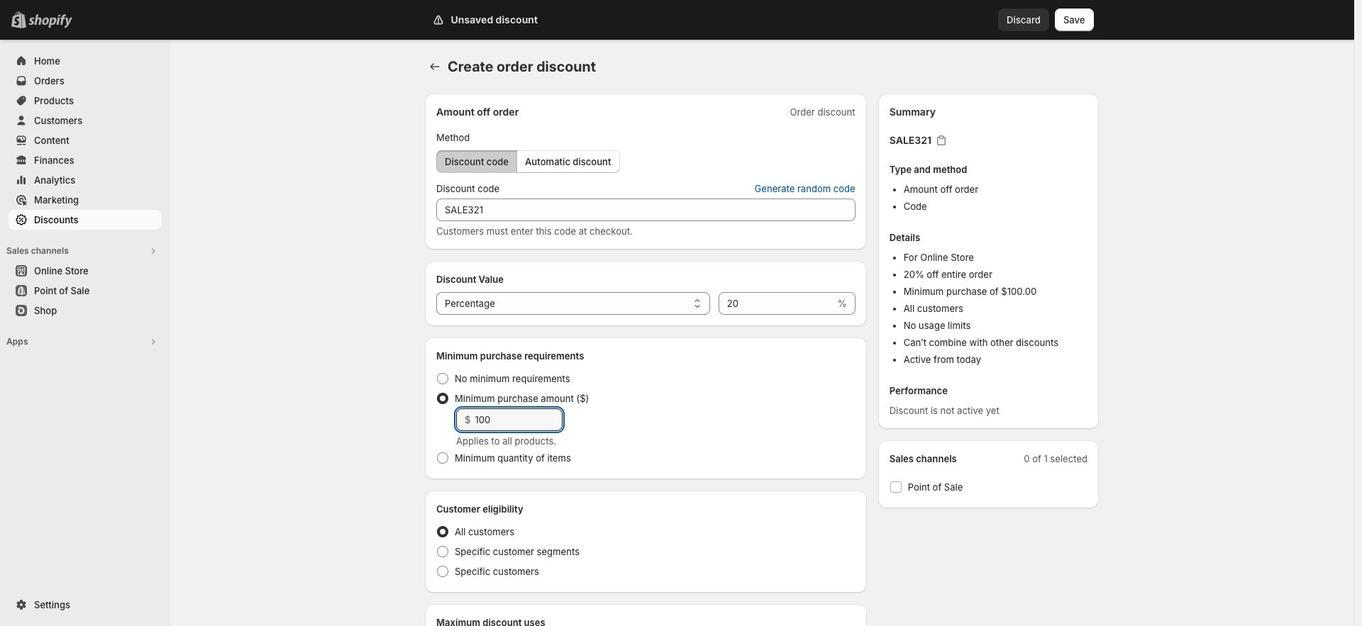 Task type: locate. For each thing, give the bounding box(es) containing it.
None text field
[[437, 199, 856, 221]]

None text field
[[719, 292, 835, 315]]

0.00 text field
[[475, 409, 563, 432]]

shopify image
[[28, 14, 72, 28]]



Task type: vqa. For each thing, say whether or not it's contained in the screenshot.
Search countries text box
no



